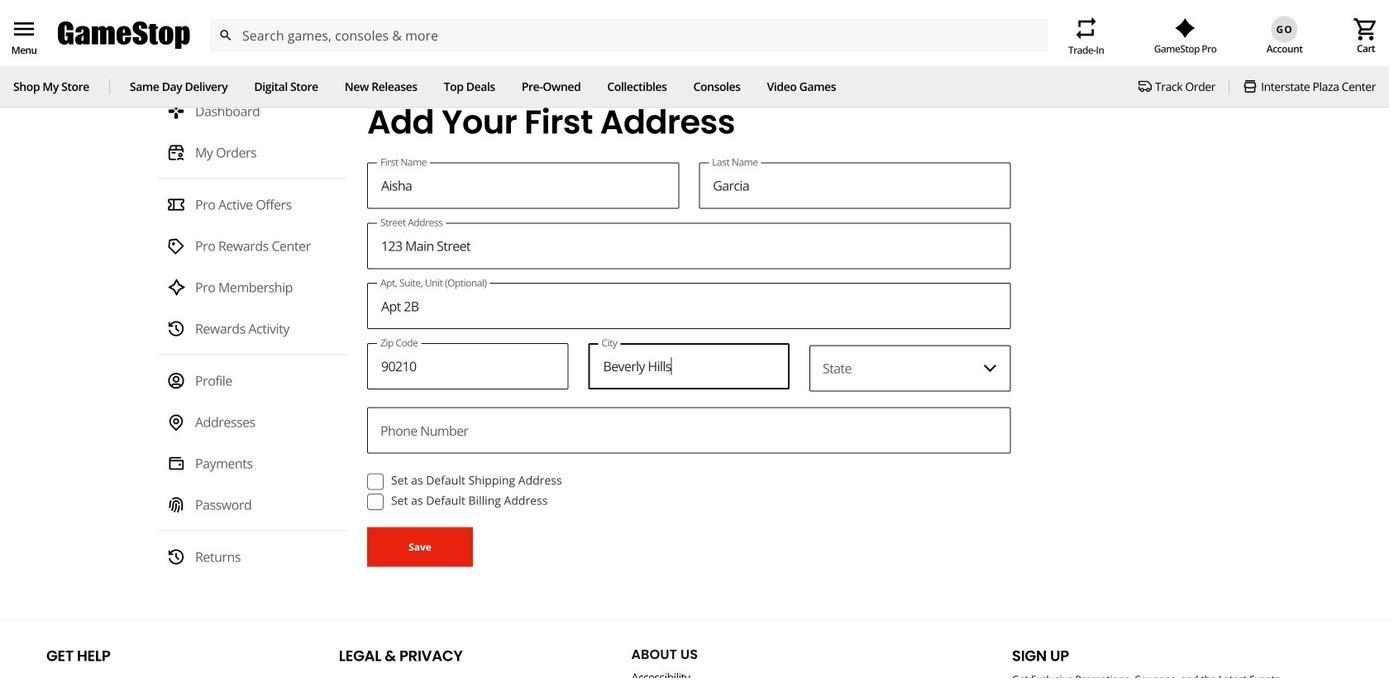 Task type: describe. For each thing, give the bounding box(es) containing it.
profile icon image
[[167, 372, 185, 390]]

password icon image
[[167, 496, 185, 514]]

returns icon image
[[167, 548, 185, 566]]

pro rewards center icon image
[[167, 237, 185, 255]]

Search games, consoles & more search field
[[242, 19, 1019, 52]]

pro membership icon image
[[167, 278, 185, 297]]



Task type: locate. For each thing, give the bounding box(es) containing it.
payments icon image
[[167, 455, 185, 473]]

None search field
[[209, 19, 1048, 52]]

my orders icon image
[[167, 144, 185, 162]]

rewards activity icon image
[[167, 320, 185, 338]]

gamestop image
[[58, 20, 190, 51]]

dashboard icon image
[[167, 102, 185, 120]]

None text field
[[367, 162, 679, 209], [588, 343, 790, 389], [367, 407, 1011, 454], [367, 162, 679, 209], [588, 343, 790, 389], [367, 407, 1011, 454]]

None text field
[[699, 162, 1011, 209], [367, 223, 1011, 269], [367, 283, 1011, 329], [699, 162, 1011, 209], [367, 223, 1011, 269], [367, 283, 1011, 329]]

gamestop pro icon image
[[1175, 18, 1196, 38]]

addresses icon image
[[167, 413, 185, 431]]

pro active offers icon image
[[167, 196, 185, 214]]

None telephone field
[[367, 343, 568, 389]]



